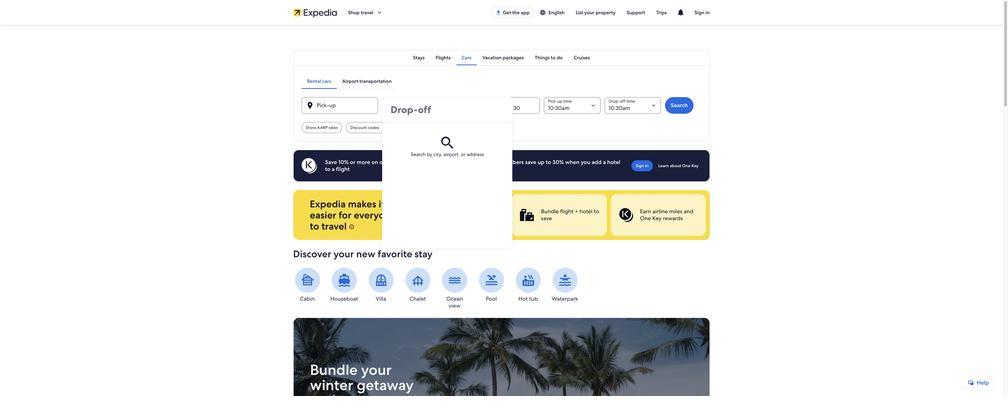 Task type: describe. For each thing, give the bounding box(es) containing it.
discount codes button
[[346, 122, 395, 133]]

tab list containing rental cars
[[302, 74, 397, 89]]

sign inside dropdown button
[[695, 9, 705, 16]]

support link
[[621, 6, 651, 19]]

1 nov from the left
[[479, 105, 489, 112]]

everyone
[[354, 209, 396, 222]]

english
[[549, 9, 565, 16]]

hot tub button
[[514, 268, 543, 303]]

it
[[379, 198, 385, 210]]

flights link
[[430, 50, 456, 65]]

member
[[445, 159, 467, 166]]

new
[[356, 248, 375, 260]]

or inside save 10% or more on over 100,000 hotels with member prices. also, members save up to 30% when you add a hotel to a flight
[[350, 159, 356, 166]]

app
[[521, 9, 530, 16]]

rental cars
[[307, 78, 331, 84]]

villa
[[376, 296, 386, 303]]

download the app button image
[[496, 10, 502, 15]]

trailing image
[[376, 9, 382, 16]]

codes
[[368, 125, 379, 131]]

100,000
[[392, 159, 414, 166]]

2 nov from the left
[[502, 105, 512, 112]]

shop travel
[[348, 9, 373, 16]]

cars
[[322, 78, 331, 84]]

get the app
[[503, 9, 530, 16]]

cabin
[[300, 296, 315, 303]]

in inside "link"
[[645, 163, 649, 169]]

hotel inside "bundle flight + hotel to save"
[[580, 208, 593, 215]]

29
[[490, 105, 497, 112]]

3 out of 3 element
[[611, 194, 706, 236]]

sign inside "link"
[[636, 163, 644, 169]]

vacation packages link
[[477, 50, 529, 65]]

bundle your winter getaway and save main content
[[0, 25, 1003, 397]]

winter
[[310, 376, 353, 395]]

sign in inside "link"
[[636, 163, 649, 169]]

add
[[592, 159, 602, 166]]

hot tub
[[519, 296, 538, 303]]

when
[[565, 159, 580, 166]]

rental cars link
[[302, 74, 337, 89]]

over
[[380, 159, 391, 166]]

favorite
[[378, 248, 412, 260]]

discover your new favorite stay
[[293, 248, 433, 260]]

ocean view button
[[440, 268, 469, 310]]

on
[[372, 159, 378, 166]]

sign in link
[[632, 160, 653, 172]]

flight inside save 10% or more on over 100,000 hotels with member prices. also, members save up to 30% when you add a hotel to a flight
[[336, 166, 350, 173]]

getaway
[[357, 376, 414, 395]]

with
[[432, 159, 443, 166]]

things to do
[[535, 55, 563, 61]]

earn airline miles and one key rewards
[[640, 208, 693, 222]]

and inside bundle your winter getaway and save
[[310, 391, 335, 397]]

your for discover
[[334, 248, 354, 260]]

up
[[538, 159, 545, 166]]

sign in button
[[689, 4, 716, 21]]

list
[[576, 9, 583, 16]]

by
[[427, 151, 432, 158]]

and inside the earn airline miles and one key rewards
[[684, 208, 693, 215]]

the
[[512, 9, 520, 16]]

10%
[[338, 159, 349, 166]]

tab list containing stays
[[293, 50, 710, 65]]

key inside the earn airline miles and one key rewards
[[652, 215, 662, 222]]

save inside save 10% or more on over 100,000 hotels with member prices. also, members save up to 30% when you add a hotel to a flight
[[525, 159, 537, 166]]

houseboat button
[[330, 268, 359, 303]]

chalet button
[[404, 268, 432, 303]]

stays link
[[408, 50, 430, 65]]

expedia logo image
[[293, 8, 337, 17]]

your for bundle
[[361, 361, 392, 380]]

discount codes
[[350, 125, 379, 131]]

shop travel button
[[343, 4, 388, 21]]

transportation
[[360, 78, 392, 84]]

show
[[306, 125, 316, 131]]

0 vertical spatial or
[[461, 151, 466, 158]]

packages
[[503, 55, 524, 61]]

to inside expedia makes it easier for everyone to travel
[[310, 220, 319, 233]]

rental
[[307, 78, 321, 84]]

cabin button
[[293, 268, 322, 303]]

english button
[[534, 6, 570, 19]]

hotel inside save 10% or more on over 100,000 hotels with member prices. also, members save up to 30% when you add a hotel to a flight
[[607, 159, 621, 166]]

30
[[513, 105, 520, 112]]

hotels
[[415, 159, 431, 166]]

expedia makes it easier for everyone to travel
[[310, 198, 396, 233]]

travel sale activities deals image
[[293, 318, 710, 397]]

search for search by city, airport, or address
[[411, 151, 426, 158]]

aarp
[[317, 125, 328, 131]]

members
[[500, 159, 524, 166]]

rewards
[[663, 215, 683, 222]]

also,
[[486, 159, 498, 166]]

airport,
[[444, 151, 460, 158]]

discover
[[293, 248, 331, 260]]

to inside things to do link
[[551, 55, 556, 61]]

Drop-off text field
[[382, 97, 513, 122]]

prices.
[[468, 159, 485, 166]]

do
[[557, 55, 563, 61]]

to inside "bundle flight + hotel to save"
[[594, 208, 599, 215]]

airline
[[653, 208, 668, 215]]

shop
[[348, 9, 360, 16]]

bundle for bundle flight + hotel to save
[[541, 208, 559, 215]]

to left the 10% in the left top of the page
[[325, 166, 331, 173]]

0 horizontal spatial a
[[332, 166, 335, 173]]

city,
[[434, 151, 442, 158]]

cruises link
[[568, 50, 596, 65]]

search for search
[[671, 102, 688, 109]]

save
[[325, 159, 337, 166]]

save for bundle flight + hotel to save
[[541, 215, 552, 222]]



Task type: locate. For each thing, give the bounding box(es) containing it.
2 horizontal spatial save
[[541, 215, 552, 222]]

bundle for bundle your winter getaway and save
[[310, 361, 358, 380]]

property
[[596, 9, 616, 16]]

flight inside "bundle flight + hotel to save"
[[560, 208, 574, 215]]

travel
[[361, 9, 373, 16], [322, 220, 347, 233]]

vacation packages
[[483, 55, 524, 61]]

1 vertical spatial hotel
[[580, 208, 593, 215]]

bundle inside "bundle flight + hotel to save"
[[541, 208, 559, 215]]

1 vertical spatial tab list
[[302, 74, 397, 89]]

to left the do on the right top of page
[[551, 55, 556, 61]]

waterpark button
[[551, 268, 579, 303]]

learn
[[659, 163, 669, 169]]

1 horizontal spatial bundle
[[541, 208, 559, 215]]

1 horizontal spatial a
[[603, 159, 606, 166]]

0 horizontal spatial in
[[645, 163, 649, 169]]

1 horizontal spatial your
[[361, 361, 392, 380]]

0 horizontal spatial hotel
[[580, 208, 593, 215]]

tub
[[529, 296, 538, 303]]

to
[[551, 55, 556, 61], [546, 159, 551, 166], [325, 166, 331, 173], [594, 208, 599, 215], [310, 220, 319, 233]]

nov left 29
[[479, 105, 489, 112]]

for
[[339, 209, 352, 222]]

your inside 'link'
[[585, 9, 595, 16]]

airport transportation link
[[337, 74, 397, 89]]

bundle flight + hotel to save
[[541, 208, 599, 222]]

1 horizontal spatial travel
[[361, 9, 373, 16]]

tab list
[[293, 50, 710, 65], [302, 74, 397, 89]]

bundle your winter getaway and save
[[310, 361, 414, 397]]

0 horizontal spatial key
[[652, 215, 662, 222]]

sign in left learn at the top of page
[[636, 163, 649, 169]]

to down expedia
[[310, 220, 319, 233]]

in inside dropdown button
[[706, 9, 710, 16]]

small image
[[540, 9, 546, 16]]

1 vertical spatial sign
[[636, 163, 644, 169]]

2 vertical spatial save
[[339, 391, 369, 397]]

miles
[[669, 208, 682, 215]]

save inside bundle your winter getaway and save
[[339, 391, 369, 397]]

key right earn
[[652, 215, 662, 222]]

or up member
[[461, 151, 466, 158]]

hotel right the add
[[607, 159, 621, 166]]

save inside "bundle flight + hotel to save"
[[541, 215, 552, 222]]

communication center icon image
[[677, 8, 685, 17]]

1 horizontal spatial search
[[671, 102, 688, 109]]

sign in
[[695, 9, 710, 16], [636, 163, 649, 169]]

key right about
[[692, 163, 699, 169]]

one left airline
[[640, 215, 651, 222]]

2 vertical spatial your
[[361, 361, 392, 380]]

cars
[[462, 55, 471, 61]]

1 horizontal spatial nov
[[502, 105, 512, 112]]

1 horizontal spatial sign in
[[695, 9, 710, 16]]

flights
[[436, 55, 451, 61]]

save
[[525, 159, 537, 166], [541, 215, 552, 222], [339, 391, 369, 397]]

to right + at the bottom right
[[594, 208, 599, 215]]

sign in inside dropdown button
[[695, 9, 710, 16]]

0 vertical spatial in
[[706, 9, 710, 16]]

sign in right communication center icon
[[695, 9, 710, 16]]

2 out of 3 element
[[512, 194, 607, 236]]

ocean view
[[446, 296, 463, 310]]

one inside the learn about one key link
[[682, 163, 691, 169]]

hotel
[[607, 159, 621, 166], [580, 208, 593, 215]]

and
[[684, 208, 693, 215], [310, 391, 335, 397]]

sign
[[695, 9, 705, 16], [636, 163, 644, 169]]

nov 29 - nov 30
[[479, 105, 520, 112]]

key
[[692, 163, 699, 169], [652, 215, 662, 222]]

address
[[467, 151, 484, 158]]

list your property link
[[570, 6, 621, 19]]

hotel right + at the bottom right
[[580, 208, 593, 215]]

sign left learn at the top of page
[[636, 163, 644, 169]]

view
[[449, 302, 461, 310]]

in
[[706, 9, 710, 16], [645, 163, 649, 169]]

trips
[[656, 9, 667, 16]]

bundle inside bundle your winter getaway and save
[[310, 361, 358, 380]]

0 vertical spatial sign in
[[695, 9, 710, 16]]

0 vertical spatial travel
[[361, 9, 373, 16]]

one inside the earn airline miles and one key rewards
[[640, 215, 651, 222]]

0 vertical spatial sign
[[695, 9, 705, 16]]

1 horizontal spatial hotel
[[607, 159, 621, 166]]

1 vertical spatial flight
[[560, 208, 574, 215]]

search by city, airport, or address
[[411, 151, 484, 158]]

1 horizontal spatial sign
[[695, 9, 705, 16]]

0 horizontal spatial your
[[334, 248, 354, 260]]

vacation
[[483, 55, 502, 61]]

1 horizontal spatial one
[[682, 163, 691, 169]]

nov
[[479, 105, 489, 112], [502, 105, 512, 112]]

0 vertical spatial tab list
[[293, 50, 710, 65]]

flight left more
[[336, 166, 350, 173]]

discount
[[350, 125, 367, 131]]

pool
[[486, 296, 497, 303]]

1 vertical spatial sign in
[[636, 163, 649, 169]]

0 vertical spatial key
[[692, 163, 699, 169]]

1 horizontal spatial in
[[706, 9, 710, 16]]

you
[[581, 159, 591, 166]]

1 vertical spatial or
[[350, 159, 356, 166]]

1 horizontal spatial or
[[461, 151, 466, 158]]

0 vertical spatial your
[[585, 9, 595, 16]]

1 vertical spatial one
[[640, 215, 651, 222]]

save for bundle your winter getaway and save
[[339, 391, 369, 397]]

sign right communication center icon
[[695, 9, 705, 16]]

0 vertical spatial hotel
[[607, 159, 621, 166]]

xsmall image
[[349, 224, 355, 230]]

nov right -
[[502, 105, 512, 112]]

0 horizontal spatial nov
[[479, 105, 489, 112]]

1 vertical spatial travel
[[322, 220, 347, 233]]

a left the 10% in the left top of the page
[[332, 166, 335, 173]]

1 horizontal spatial and
[[684, 208, 693, 215]]

travel left xsmall icon
[[322, 220, 347, 233]]

1 vertical spatial key
[[652, 215, 662, 222]]

0 horizontal spatial or
[[350, 159, 356, 166]]

to right up
[[546, 159, 551, 166]]

0 horizontal spatial flight
[[336, 166, 350, 173]]

search button
[[665, 97, 694, 114]]

nov 29 - nov 30 button
[[463, 97, 540, 114]]

travel left trailing image
[[361, 9, 373, 16]]

0 horizontal spatial travel
[[322, 220, 347, 233]]

villa button
[[367, 268, 395, 303]]

cars link
[[456, 50, 477, 65]]

or
[[461, 151, 466, 158], [350, 159, 356, 166]]

0 horizontal spatial save
[[339, 391, 369, 397]]

30%
[[553, 159, 564, 166]]

1 vertical spatial in
[[645, 163, 649, 169]]

search
[[671, 102, 688, 109], [411, 151, 426, 158]]

waterpark
[[552, 296, 578, 303]]

flight
[[336, 166, 350, 173], [560, 208, 574, 215]]

1 horizontal spatial key
[[692, 163, 699, 169]]

1 vertical spatial search
[[411, 151, 426, 158]]

earn
[[640, 208, 651, 215]]

0 horizontal spatial sign in
[[636, 163, 649, 169]]

0 vertical spatial save
[[525, 159, 537, 166]]

support
[[627, 9, 645, 16]]

1 horizontal spatial flight
[[560, 208, 574, 215]]

0 vertical spatial and
[[684, 208, 693, 215]]

in left learn at the top of page
[[645, 163, 649, 169]]

pool button
[[477, 268, 506, 303]]

1 vertical spatial save
[[541, 215, 552, 222]]

0 horizontal spatial bundle
[[310, 361, 358, 380]]

one right about
[[682, 163, 691, 169]]

ocean
[[446, 296, 463, 303]]

1 horizontal spatial save
[[525, 159, 537, 166]]

one
[[682, 163, 691, 169], [640, 215, 651, 222]]

0 horizontal spatial search
[[411, 151, 426, 158]]

1 vertical spatial bundle
[[310, 361, 358, 380]]

0 horizontal spatial one
[[640, 215, 651, 222]]

0 vertical spatial flight
[[336, 166, 350, 173]]

chalet
[[410, 296, 426, 303]]

get the app link
[[491, 7, 534, 18]]

0 horizontal spatial sign
[[636, 163, 644, 169]]

your inside bundle your winter getaway and save
[[361, 361, 392, 380]]

1 vertical spatial your
[[334, 248, 354, 260]]

0 horizontal spatial and
[[310, 391, 335, 397]]

easier
[[310, 209, 336, 222]]

houseboat
[[330, 296, 358, 303]]

2 horizontal spatial your
[[585, 9, 595, 16]]

airport transportation
[[342, 78, 392, 84]]

-
[[498, 105, 500, 112]]

0 vertical spatial one
[[682, 163, 691, 169]]

travel inside expedia makes it easier for everyone to travel
[[322, 220, 347, 233]]

0 vertical spatial search
[[671, 102, 688, 109]]

0 vertical spatial bundle
[[541, 208, 559, 215]]

1 vertical spatial and
[[310, 391, 335, 397]]

in right communication center icon
[[706, 9, 710, 16]]

your for list
[[585, 9, 595, 16]]

a
[[603, 159, 606, 166], [332, 166, 335, 173]]

flight left + at the bottom right
[[560, 208, 574, 215]]

cruises
[[574, 55, 590, 61]]

or right the 10% in the left top of the page
[[350, 159, 356, 166]]

things
[[535, 55, 550, 61]]

search inside 'button'
[[671, 102, 688, 109]]

hot
[[519, 296, 528, 303]]

get
[[503, 9, 511, 16]]

a right the add
[[603, 159, 606, 166]]

travel inside dropdown button
[[361, 9, 373, 16]]

rates
[[329, 125, 338, 131]]



Task type: vqa. For each thing, say whether or not it's contained in the screenshot.
Rental cars
yes



